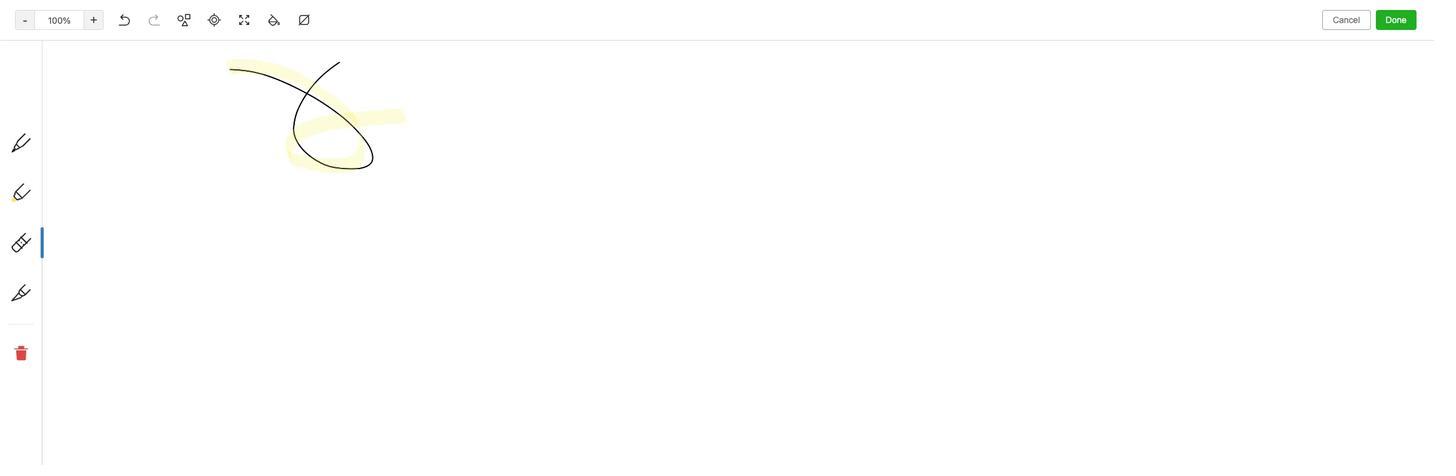 Task type: describe. For each thing, give the bounding box(es) containing it.
notes
[[27, 143, 51, 153]]

trash
[[27, 258, 50, 268]]

home
[[27, 103, 51, 113]]

Search text field
[[16, 36, 134, 59]]

me
[[78, 230, 90, 241]]

you
[[1335, 35, 1349, 45]]

share button
[[1359, 30, 1405, 50]]

home link
[[0, 98, 150, 118]]

Note Editor text field
[[0, 0, 1435, 465]]

notebooks link
[[0, 186, 149, 206]]

notes link
[[0, 138, 149, 158]]

expand notebooks image
[[3, 191, 13, 201]]

new
[[27, 71, 45, 82]]

notebook inside button
[[461, 35, 498, 45]]

note window element
[[0, 0, 1435, 465]]

only you
[[1316, 35, 1349, 45]]

tree containing home
[[0, 98, 150, 397]]

tasks
[[27, 163, 50, 173]]



Task type: vqa. For each thing, say whether or not it's contained in the screenshot.
tree containing Home
yes



Task type: locate. For each thing, give the bounding box(es) containing it.
first inside button
[[442, 35, 458, 45]]

0 horizontal spatial first
[[180, 37, 206, 52]]

shortcuts button
[[0, 118, 149, 138]]

notebook inside 'note list' element
[[209, 37, 266, 52]]

tasks button
[[0, 158, 149, 178]]

tags button
[[0, 206, 149, 226]]

settings image
[[127, 10, 142, 25]]

new button
[[7, 66, 142, 88]]

share
[[1370, 34, 1394, 45]]

first inside 'note list' element
[[180, 37, 206, 52]]

expand note image
[[397, 32, 412, 47]]

trash link
[[0, 253, 149, 273]]

first notebook
[[442, 35, 498, 45], [180, 37, 266, 52]]

first notebook inside button
[[442, 35, 498, 45]]

first
[[442, 35, 458, 45], [180, 37, 206, 52]]

notebook
[[461, 35, 498, 45], [209, 37, 266, 52]]

first notebook button
[[426, 31, 502, 49]]

shared with me link
[[0, 226, 149, 246]]

only
[[1316, 35, 1333, 45]]

1 horizontal spatial first
[[442, 35, 458, 45]]

tags
[[28, 210, 47, 221]]

1 horizontal spatial notebook
[[461, 35, 498, 45]]

note list element
[[150, 25, 388, 465]]

shortcuts
[[28, 123, 67, 133]]

with
[[58, 230, 75, 241]]

tree
[[0, 98, 150, 397]]

shared with me
[[27, 230, 90, 241]]

first notebook inside 'note list' element
[[180, 37, 266, 52]]

1 horizontal spatial first notebook
[[442, 35, 498, 45]]

0 horizontal spatial notebook
[[209, 37, 266, 52]]

0 horizontal spatial first notebook
[[180, 37, 266, 52]]

shared
[[27, 230, 56, 241]]

None search field
[[16, 36, 134, 59]]

notebooks
[[28, 190, 72, 201]]



